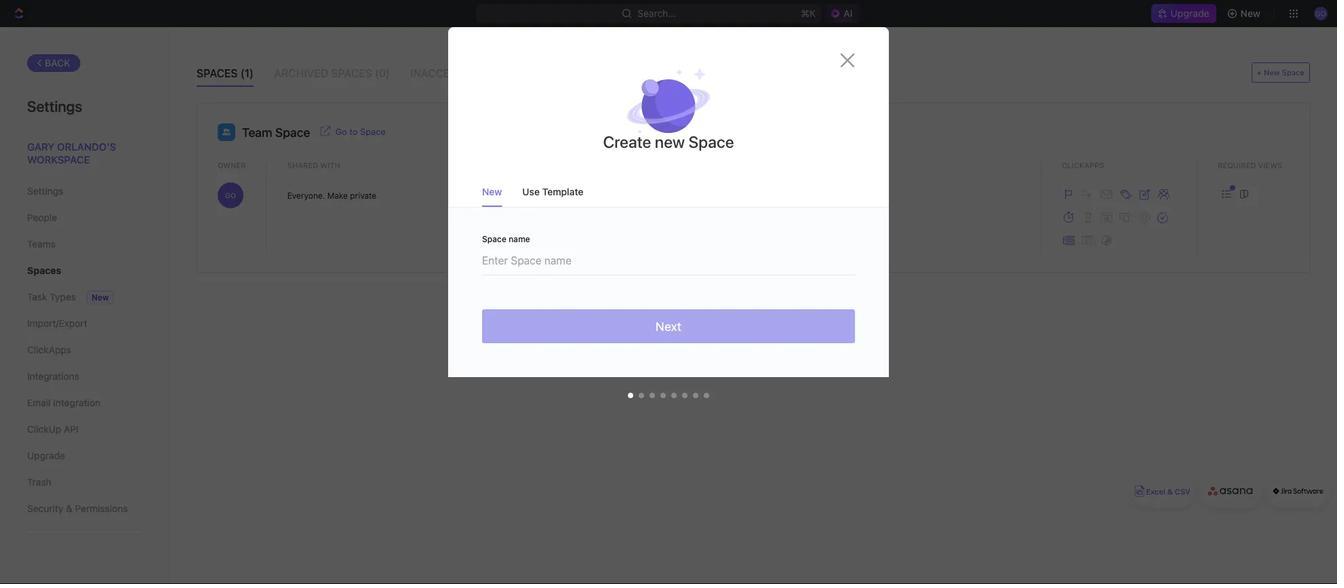 Task type: locate. For each thing, give the bounding box(es) containing it.
0 horizontal spatial clickapps
[[27, 344, 71, 355]]

spaces left (1)
[[197, 67, 238, 80]]

space for go to space
[[360, 127, 386, 137]]

⌘k
[[801, 8, 816, 19]]

spaces (1)
[[197, 67, 254, 80]]

csv
[[1175, 487, 1191, 496]]

team space
[[242, 125, 310, 140]]

space
[[1282, 68, 1305, 77], [275, 125, 310, 140], [360, 127, 386, 137], [689, 132, 734, 151], [482, 234, 507, 244]]

next button
[[482, 309, 855, 343]]

task
[[27, 291, 47, 303]]

space inside go to space link
[[360, 127, 386, 137]]

& left the csv
[[1168, 487, 1173, 496]]

go to space link
[[335, 125, 386, 137]]

0 horizontal spatial upgrade
[[27, 450, 65, 461]]

spaces down teams at the top left
[[27, 265, 61, 276]]

0 horizontal spatial &
[[66, 503, 72, 514]]

name
[[509, 234, 530, 244]]

1 vertical spatial clickapps
[[27, 344, 71, 355]]

(1)
[[240, 67, 254, 80]]

permissions
[[75, 503, 128, 514]]

space right new
[[689, 132, 734, 151]]

settings down back link
[[27, 97, 82, 115]]

0 horizontal spatial upgrade link
[[27, 444, 142, 467]]

private
[[350, 191, 377, 200]]

integration
[[53, 397, 100, 408]]

owner
[[218, 161, 246, 170]]

settings inside settings link
[[27, 186, 63, 197]]

settings
[[27, 97, 82, 115], [27, 186, 63, 197]]

back link
[[27, 54, 81, 72]]

0 vertical spatial upgrade link
[[1152, 4, 1217, 23]]

clickup
[[27, 424, 61, 435]]

settings link
[[27, 180, 142, 203]]

1 vertical spatial upgrade link
[[27, 444, 142, 467]]

orlando's
[[57, 140, 116, 152]]

1 horizontal spatial upgrade link
[[1152, 4, 1217, 23]]

0 vertical spatial clickapps
[[1062, 161, 1105, 170]]

create new space dialog
[[448, 27, 889, 411]]

upgrade left new button
[[1171, 8, 1210, 19]]

with
[[320, 161, 340, 170]]

& inside settings element
[[66, 503, 72, 514]]

1 vertical spatial upgrade
[[27, 450, 65, 461]]

excel & csv link
[[1131, 474, 1195, 508]]

to
[[350, 127, 358, 137]]

space right to
[[360, 127, 386, 137]]

space right +
[[1282, 68, 1305, 77]]

0 vertical spatial &
[[1168, 487, 1173, 496]]

1 horizontal spatial &
[[1168, 487, 1173, 496]]

spaces
[[197, 67, 238, 80], [331, 67, 372, 80], [489, 67, 530, 80], [27, 265, 61, 276]]

spaces inside settings element
[[27, 265, 61, 276]]

1 vertical spatial settings
[[27, 186, 63, 197]]

create new space
[[603, 132, 734, 151]]

1 settings from the top
[[27, 97, 82, 115]]

settings up people on the top of page
[[27, 186, 63, 197]]

+
[[1257, 68, 1262, 77]]

new up +
[[1241, 8, 1261, 19]]

1 horizontal spatial upgrade
[[1171, 8, 1210, 19]]

search...
[[638, 8, 676, 19]]

gary
[[27, 140, 55, 152]]

upgrade link down clickup api link
[[27, 444, 142, 467]]

new left the use
[[482, 186, 502, 197]]

clickup api link
[[27, 418, 142, 441]]

import/export
[[27, 318, 87, 329]]

settings element
[[0, 27, 170, 584]]

shared with
[[287, 161, 340, 170]]

& for excel
[[1168, 487, 1173, 496]]

&
[[1168, 487, 1173, 496], [66, 503, 72, 514]]

trash link
[[27, 471, 142, 494]]

teams
[[27, 238, 56, 250]]

go
[[335, 127, 347, 137]]

workspace
[[27, 154, 90, 166]]

views
[[1259, 161, 1283, 170]]

upgrade link
[[1152, 4, 1217, 23], [27, 444, 142, 467]]

upgrade down clickup
[[27, 450, 65, 461]]

new up import/export 'link' at the left bottom
[[92, 293, 109, 302]]

inaccessible
[[410, 67, 486, 80]]

clickup api
[[27, 424, 78, 435]]

1 vertical spatial &
[[66, 503, 72, 514]]

& right security
[[66, 503, 72, 514]]

new right +
[[1264, 68, 1280, 77]]

clickapps
[[1062, 161, 1105, 170], [27, 344, 71, 355]]

0 vertical spatial settings
[[27, 97, 82, 115]]

upgrade link left new button
[[1152, 4, 1217, 23]]

excel
[[1147, 487, 1166, 496]]

new
[[1241, 8, 1261, 19], [1264, 68, 1280, 77], [482, 186, 502, 197], [92, 293, 109, 302]]

email integration
[[27, 397, 100, 408]]

team
[[242, 125, 272, 140]]

required views
[[1218, 161, 1283, 170]]

2 settings from the top
[[27, 186, 63, 197]]

upgrade
[[1171, 8, 1210, 19], [27, 450, 65, 461]]

back
[[45, 57, 70, 69]]

spaces right inaccessible
[[489, 67, 530, 80]]



Task type: describe. For each thing, give the bounding box(es) containing it.
new inside button
[[1241, 8, 1261, 19]]

new inside settings element
[[92, 293, 109, 302]]

(0)
[[375, 67, 390, 80]]

gary orlando's workspace
[[27, 140, 116, 166]]

trash
[[27, 477, 51, 488]]

new
[[655, 132, 685, 151]]

space name
[[482, 234, 530, 244]]

import/export link
[[27, 312, 142, 335]]

email
[[27, 397, 51, 408]]

1 horizontal spatial clickapps
[[1062, 161, 1105, 170]]

upgrade link inside settings element
[[27, 444, 142, 467]]

create
[[603, 132, 652, 151]]

email integration link
[[27, 391, 142, 414]]

spaces link
[[27, 259, 142, 282]]

new button
[[1222, 3, 1269, 24]]

space for + new space
[[1282, 68, 1305, 77]]

archived spaces (0)
[[274, 67, 390, 80]]

required
[[1218, 161, 1257, 170]]

security & permissions link
[[27, 497, 142, 520]]

+ new space
[[1257, 68, 1305, 77]]

task types
[[27, 291, 76, 303]]

template
[[542, 186, 584, 197]]

security
[[27, 503, 63, 514]]

people
[[27, 212, 57, 223]]

teams link
[[27, 233, 142, 256]]

new inside dialog
[[482, 186, 502, 197]]

0 vertical spatial upgrade
[[1171, 8, 1210, 19]]

shared
[[287, 161, 318, 170]]

use template
[[523, 186, 584, 197]]

everyone. make private
[[287, 191, 377, 200]]

people link
[[27, 206, 142, 229]]

user group image
[[222, 129, 231, 135]]

types
[[50, 291, 76, 303]]

next
[[656, 319, 682, 333]]

space up shared
[[275, 125, 310, 140]]

integrations
[[27, 371, 79, 382]]

clickapps inside settings element
[[27, 344, 71, 355]]

space for create new space
[[689, 132, 734, 151]]

make
[[327, 191, 348, 200]]

& for security
[[66, 503, 72, 514]]

spaces left (0)
[[331, 67, 372, 80]]

upgrade inside settings element
[[27, 450, 65, 461]]

inaccessible spaces
[[410, 67, 532, 80]]

everyone.
[[287, 191, 325, 200]]

security & permissions
[[27, 503, 128, 514]]

clickapps link
[[27, 338, 142, 362]]

space left name at the top left
[[482, 234, 507, 244]]

Enter Space na﻿me text field
[[482, 243, 855, 275]]

api
[[64, 424, 78, 435]]

go to space
[[335, 127, 386, 137]]

integrations link
[[27, 365, 142, 388]]

use
[[523, 186, 540, 197]]

archived
[[274, 67, 328, 80]]

excel & csv
[[1147, 487, 1191, 496]]



Task type: vqa. For each thing, say whether or not it's contained in the screenshot.
Team
yes



